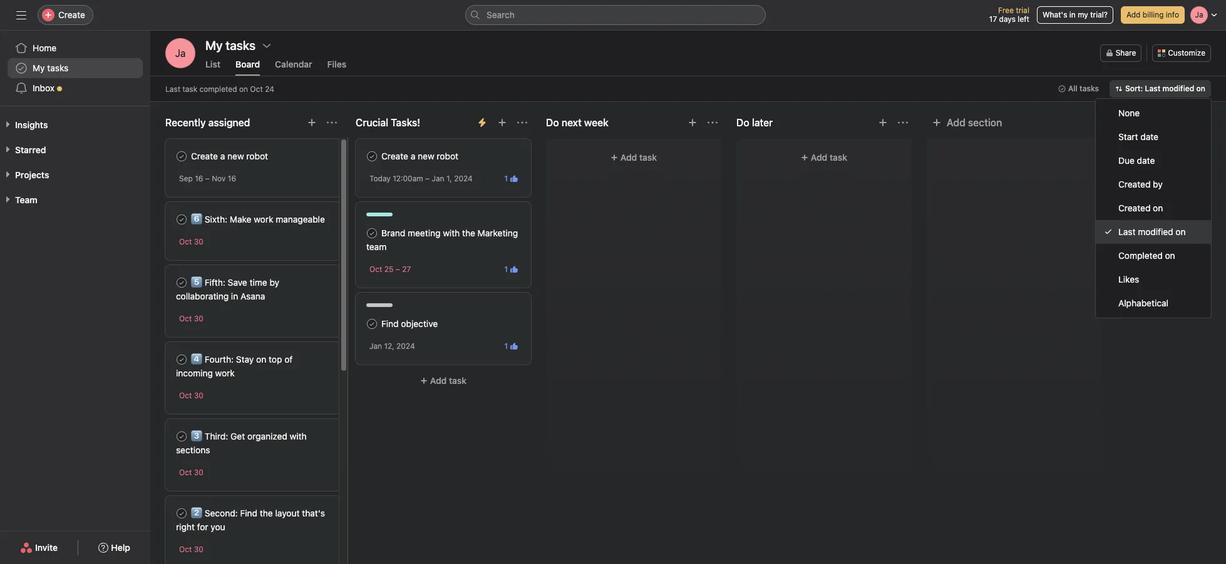 Task type: vqa. For each thing, say whether or not it's contained in the screenshot.
Filter: 4
no



Task type: describe. For each thing, give the bounding box(es) containing it.
completed on
[[1119, 251, 1175, 261]]

fourth:
[[205, 355, 234, 365]]

search
[[487, 9, 515, 20]]

4️⃣ fourth: stay on top of incoming work
[[176, 355, 293, 379]]

home
[[33, 43, 57, 53]]

1 horizontal spatial jan
[[432, 174, 444, 184]]

on inside popup button
[[1197, 84, 1206, 93]]

none
[[1119, 108, 1140, 118]]

save
[[228, 277, 247, 288]]

add billing info
[[1127, 10, 1179, 19]]

ja
[[175, 48, 186, 59]]

with inside brand meeting with the marketing team
[[443, 228, 460, 239]]

oct left 24
[[250, 84, 263, 94]]

alphabetical
[[1119, 298, 1169, 309]]

trial
[[1016, 6, 1030, 15]]

start date
[[1119, 132, 1159, 142]]

completed image for create a new robot
[[365, 149, 380, 164]]

1 horizontal spatial by
[[1153, 179, 1163, 190]]

show options image
[[262, 41, 272, 51]]

you
[[211, 522, 225, 533]]

modified inside sort: last modified on popup button
[[1163, 84, 1195, 93]]

oct 25 – 27
[[370, 265, 411, 274]]

second:
[[205, 509, 238, 519]]

more section actions image for recently assigned
[[327, 118, 337, 128]]

1 16 from the left
[[195, 174, 203, 184]]

completed image for create a new robot
[[174, 149, 189, 164]]

created for created on
[[1119, 203, 1151, 214]]

help button
[[90, 537, 138, 560]]

completed checkbox for find objective
[[365, 317, 380, 332]]

what's in my trial? button
[[1037, 6, 1114, 24]]

work inside 4️⃣ fourth: stay on top of incoming work
[[215, 368, 235, 379]]

add task button for do later
[[744, 147, 904, 169]]

inbox
[[33, 83, 55, 93]]

2 more section actions image from the left
[[898, 118, 908, 128]]

the for marketing
[[462, 228, 475, 239]]

next week
[[562, 117, 609, 128]]

nov
[[212, 174, 226, 184]]

25
[[384, 265, 394, 274]]

make
[[230, 214, 251, 225]]

completed
[[200, 84, 237, 94]]

stay
[[236, 355, 254, 365]]

1 1 from the top
[[504, 174, 508, 183]]

starred button
[[0, 144, 46, 157]]

board link
[[235, 59, 260, 76]]

files link
[[327, 59, 346, 76]]

rules for crucial tasks! image
[[477, 118, 487, 128]]

completed image for 3️⃣ third: get organized with sections
[[174, 430, 189, 445]]

2 16 from the left
[[228, 174, 236, 184]]

objective
[[401, 319, 438, 329]]

the for layout
[[260, 509, 273, 519]]

more section actions image for do next week
[[708, 118, 718, 128]]

team
[[15, 195, 37, 205]]

insights
[[15, 120, 48, 130]]

my tasks link
[[8, 58, 143, 78]]

5️⃣
[[191, 277, 202, 288]]

oct for 3️⃣ third: get organized with sections
[[179, 468, 192, 478]]

get
[[231, 432, 245, 442]]

layout
[[275, 509, 300, 519]]

create a new robot for recently assigned
[[191, 151, 268, 162]]

2️⃣ second: find the layout that's right for you
[[176, 509, 325, 533]]

all
[[1069, 84, 1078, 93]]

oct 30 for 2️⃣ second: find the layout that's right for you
[[179, 546, 203, 555]]

30 for 3️⃣ third: get organized with sections
[[194, 468, 203, 478]]

oct for 4️⃣ fourth: stay on top of incoming work
[[179, 391, 192, 401]]

last for last task completed on oct 24
[[165, 84, 180, 94]]

global element
[[0, 31, 150, 106]]

all tasks button
[[1053, 80, 1105, 98]]

new for crucial tasks!
[[418, 151, 434, 162]]

incoming
[[176, 368, 213, 379]]

1 for brand meeting with the marketing team
[[504, 265, 508, 274]]

created on
[[1119, 203, 1163, 214]]

search button
[[465, 5, 766, 25]]

1,
[[447, 174, 452, 184]]

days
[[999, 14, 1016, 24]]

tasks for all tasks
[[1080, 84, 1099, 93]]

sixth:
[[205, 214, 227, 225]]

0 horizontal spatial add task
[[430, 376, 467, 386]]

team button
[[0, 194, 37, 207]]

third:
[[205, 432, 228, 442]]

oct 30 button for 4️⃣ fourth: stay on top of incoming work
[[179, 391, 203, 401]]

team
[[366, 242, 387, 252]]

that's
[[302, 509, 325, 519]]

insights button
[[0, 119, 48, 132]]

my
[[33, 63, 45, 73]]

on inside radio item
[[1176, 227, 1186, 237]]

find objective
[[381, 319, 438, 329]]

completed image for find objective
[[365, 317, 380, 332]]

oct 30 for 5️⃣ fifth: save time by collaborating in asana
[[179, 314, 203, 324]]

a for crucial tasks!
[[411, 151, 415, 162]]

tasks for my tasks
[[47, 63, 69, 73]]

create for recently assigned
[[191, 151, 218, 162]]

12:00am
[[393, 174, 423, 184]]

trial?
[[1091, 10, 1108, 19]]

of
[[284, 355, 293, 365]]

start
[[1119, 132, 1138, 142]]

– for 25
[[396, 265, 400, 274]]

asana
[[241, 291, 265, 302]]

completed checkbox for 5️⃣ fifth: save time by collaborating in asana
[[174, 276, 189, 291]]

find inside '2️⃣ second: find the layout that's right for you'
[[240, 509, 257, 519]]

free
[[998, 6, 1014, 15]]

0 vertical spatial find
[[381, 319, 399, 329]]

calendar link
[[275, 59, 312, 76]]

info
[[1166, 10, 1179, 19]]

last modified on
[[1119, 227, 1186, 237]]

5️⃣ fifth: save time by collaborating in asana
[[176, 277, 279, 302]]

time
[[250, 277, 267, 288]]

completed image for 6️⃣ sixth: make work manageable
[[174, 212, 189, 227]]

add task image for do later
[[878, 118, 888, 128]]

fifth:
[[205, 277, 225, 288]]

recently assigned
[[165, 117, 250, 128]]

a for recently assigned
[[220, 151, 225, 162]]

30 for 4️⃣ fourth: stay on top of incoming work
[[194, 391, 203, 401]]

completed image for 5️⃣ fifth: save time by collaborating in asana
[[174, 276, 189, 291]]

help
[[111, 543, 130, 554]]

in inside 5️⃣ fifth: save time by collaborating in asana
[[231, 291, 238, 302]]



Task type: locate. For each thing, give the bounding box(es) containing it.
3️⃣ third: get organized with sections
[[176, 432, 307, 456]]

1 create a new robot from the left
[[191, 151, 268, 162]]

1 vertical spatial created
[[1119, 203, 1151, 214]]

2 horizontal spatial add task button
[[744, 147, 904, 169]]

starred
[[15, 145, 46, 155]]

completed image left the '4️⃣'
[[174, 353, 189, 368]]

date right start
[[1141, 132, 1159, 142]]

1 horizontal spatial work
[[254, 214, 273, 225]]

more section actions image
[[327, 118, 337, 128], [708, 118, 718, 128]]

0 vertical spatial completed image
[[174, 149, 189, 164]]

by inside 5️⃣ fifth: save time by collaborating in asana
[[270, 277, 279, 288]]

1 1 button from the top
[[502, 173, 520, 185]]

2️⃣
[[191, 509, 202, 519]]

16 right sep
[[195, 174, 203, 184]]

by
[[1153, 179, 1163, 190], [270, 277, 279, 288]]

oct 30 button
[[179, 237, 203, 247], [179, 314, 203, 324], [179, 391, 203, 401], [179, 468, 203, 478], [179, 546, 203, 555]]

6️⃣
[[191, 214, 202, 225]]

new
[[227, 151, 244, 162], [418, 151, 434, 162]]

completed checkbox up sep
[[174, 149, 189, 164]]

robot down recently assigned at the left of the page
[[246, 151, 268, 162]]

created
[[1119, 179, 1151, 190], [1119, 203, 1151, 214]]

new for recently assigned
[[227, 151, 244, 162]]

completed image left the 3️⃣
[[174, 430, 189, 445]]

create a new robot for crucial tasks!
[[381, 151, 458, 162]]

2 horizontal spatial –
[[425, 174, 430, 184]]

completed image up sep
[[174, 149, 189, 164]]

robot for recently assigned
[[246, 151, 268, 162]]

on inside 4️⃣ fourth: stay on top of incoming work
[[256, 355, 266, 365]]

27
[[402, 265, 411, 274]]

date for start date
[[1141, 132, 1159, 142]]

robot for crucial tasks!
[[437, 151, 458, 162]]

1 horizontal spatial in
[[1070, 10, 1076, 19]]

1 more section actions image from the left
[[517, 118, 527, 128]]

2 oct 30 button from the top
[[179, 314, 203, 324]]

completed image up jan 12, 2024 button
[[365, 317, 380, 332]]

4 add task image from the left
[[878, 118, 888, 128]]

1 horizontal spatial 2024
[[454, 174, 473, 184]]

1 horizontal spatial with
[[443, 228, 460, 239]]

oct 30 button down sections
[[179, 468, 203, 478]]

sort: last modified on button
[[1110, 80, 1211, 98]]

oct 30 for 4️⃣ fourth: stay on top of incoming work
[[179, 391, 203, 401]]

manageable
[[276, 214, 325, 225]]

30 down for
[[194, 546, 203, 555]]

0 horizontal spatial with
[[290, 432, 307, 442]]

3 completed image from the top
[[174, 430, 189, 445]]

list link
[[205, 59, 220, 76]]

Completed checkbox
[[365, 149, 380, 164], [174, 212, 189, 227], [365, 226, 380, 241]]

share button
[[1100, 44, 1142, 62]]

find
[[381, 319, 399, 329], [240, 509, 257, 519]]

1 horizontal spatial more section actions image
[[708, 118, 718, 128]]

1 for find objective
[[504, 342, 508, 351]]

1 horizontal spatial –
[[396, 265, 400, 274]]

oct 30 button down collaborating
[[179, 314, 203, 324]]

create button
[[38, 5, 93, 25]]

oct 30 button down right
[[179, 546, 203, 555]]

billing
[[1143, 10, 1164, 19]]

hide sidebar image
[[16, 10, 26, 20]]

0 vertical spatial jan
[[432, 174, 444, 184]]

jan left 1,
[[432, 174, 444, 184]]

completed checkbox up right
[[174, 507, 189, 522]]

– for 16
[[205, 174, 210, 184]]

0 horizontal spatial more section actions image
[[327, 118, 337, 128]]

completed image for brand meeting with the marketing team
[[365, 226, 380, 241]]

with right organized
[[290, 432, 307, 442]]

add task image for recently assigned
[[307, 118, 317, 128]]

30 down sections
[[194, 468, 203, 478]]

today 12:00am – jan 1, 2024
[[370, 174, 473, 184]]

0 horizontal spatial more section actions image
[[517, 118, 527, 128]]

find up 12,
[[381, 319, 399, 329]]

jan left 12,
[[370, 342, 382, 351]]

due
[[1119, 155, 1135, 166]]

work down 'fourth:'
[[215, 368, 235, 379]]

last up completed
[[1119, 227, 1136, 237]]

for
[[197, 522, 208, 533]]

what's
[[1043, 10, 1068, 19]]

2 more section actions image from the left
[[708, 118, 718, 128]]

1 created from the top
[[1119, 179, 1151, 190]]

0 vertical spatial the
[[462, 228, 475, 239]]

30 for 6️⃣ sixth: make work manageable
[[194, 237, 203, 247]]

more section actions image down files "link"
[[327, 118, 337, 128]]

completed image left 5️⃣
[[174, 276, 189, 291]]

1 30 from the top
[[194, 237, 203, 247]]

add billing info button
[[1121, 6, 1185, 24]]

2 new from the left
[[418, 151, 434, 162]]

likes
[[1119, 274, 1139, 285]]

more section actions image left do later
[[708, 118, 718, 128]]

completed checkbox for 4️⃣ fourth: stay on top of incoming work
[[174, 353, 189, 368]]

Completed checkbox
[[174, 149, 189, 164], [174, 276, 189, 291], [365, 317, 380, 332], [174, 353, 189, 368], [174, 430, 189, 445], [174, 507, 189, 522]]

2 vertical spatial 1 button
[[502, 340, 520, 353]]

30 down 6️⃣
[[194, 237, 203, 247]]

2 robot from the left
[[437, 151, 458, 162]]

completed checkbox for 3️⃣ third: get organized with sections
[[174, 430, 189, 445]]

completed
[[1119, 251, 1163, 261]]

robot
[[246, 151, 268, 162], [437, 151, 458, 162]]

completed image left 6️⃣
[[174, 212, 189, 227]]

0 vertical spatial 2024
[[454, 174, 473, 184]]

a up nov
[[220, 151, 225, 162]]

new up the sep 16 – nov 16
[[227, 151, 244, 162]]

– left 27
[[396, 265, 400, 274]]

completed checkbox left 6️⃣
[[174, 212, 189, 227]]

– right 12:00am
[[425, 174, 430, 184]]

completed image up team
[[365, 226, 380, 241]]

last inside popup button
[[1145, 84, 1161, 93]]

find right second:
[[240, 509, 257, 519]]

2 horizontal spatial create
[[381, 151, 408, 162]]

oct 30 down sections
[[179, 468, 203, 478]]

1 vertical spatial the
[[260, 509, 273, 519]]

2 add task image from the left
[[497, 118, 507, 128]]

1 vertical spatial work
[[215, 368, 235, 379]]

2 created from the top
[[1119, 203, 1151, 214]]

4 oct 30 button from the top
[[179, 468, 203, 478]]

0 horizontal spatial work
[[215, 368, 235, 379]]

created down due date
[[1119, 179, 1151, 190]]

due date
[[1119, 155, 1155, 166]]

0 vertical spatial tasks
[[47, 63, 69, 73]]

oct 30 button down 6️⃣
[[179, 237, 203, 247]]

sep 16 – nov 16
[[179, 174, 236, 184]]

jan 12, 2024
[[370, 342, 415, 351]]

1 horizontal spatial add task button
[[554, 147, 714, 169]]

completed image up right
[[174, 507, 189, 522]]

created down created by
[[1119, 203, 1151, 214]]

add task for do later
[[811, 152, 847, 163]]

0 vertical spatial created
[[1119, 179, 1151, 190]]

oct down right
[[179, 546, 192, 555]]

0 horizontal spatial new
[[227, 151, 244, 162]]

tasks inside all tasks dropdown button
[[1080, 84, 1099, 93]]

tasks inside my tasks link
[[47, 63, 69, 73]]

4️⃣
[[191, 355, 202, 365]]

2 vertical spatial 1
[[504, 342, 508, 351]]

oct 30 for 3️⃣ third: get organized with sections
[[179, 468, 203, 478]]

0 horizontal spatial the
[[260, 509, 273, 519]]

0 horizontal spatial in
[[231, 291, 238, 302]]

1 button
[[502, 173, 520, 185], [502, 263, 520, 276], [502, 340, 520, 353]]

a up 12:00am
[[411, 151, 415, 162]]

3 oct 30 from the top
[[179, 391, 203, 401]]

0 horizontal spatial tasks
[[47, 63, 69, 73]]

more section actions image
[[517, 118, 527, 128], [898, 118, 908, 128]]

0 horizontal spatial add task button
[[356, 370, 531, 393]]

1 oct 30 button from the top
[[179, 237, 203, 247]]

3 1 button from the top
[[502, 340, 520, 353]]

oct left 25 at the left top of page
[[370, 265, 382, 274]]

1 oct 30 from the top
[[179, 237, 203, 247]]

1 vertical spatial modified
[[1138, 227, 1174, 237]]

1 vertical spatial find
[[240, 509, 257, 519]]

1 horizontal spatial create
[[191, 151, 218, 162]]

search list box
[[465, 5, 766, 25]]

0 vertical spatial with
[[443, 228, 460, 239]]

last down ja button
[[165, 84, 180, 94]]

oct 30 button for 5️⃣ fifth: save time by collaborating in asana
[[179, 314, 203, 324]]

1 horizontal spatial more section actions image
[[898, 118, 908, 128]]

task
[[183, 84, 197, 94], [639, 152, 657, 163], [830, 152, 847, 163], [449, 376, 467, 386]]

add section button
[[927, 111, 1007, 134]]

inbox link
[[8, 78, 143, 98]]

30 for 2️⃣ second: find the layout that's right for you
[[194, 546, 203, 555]]

create up 12:00am
[[381, 151, 408, 162]]

17
[[989, 14, 997, 24]]

1 horizontal spatial new
[[418, 151, 434, 162]]

5 oct 30 button from the top
[[179, 546, 203, 555]]

oct 30 down right
[[179, 546, 203, 555]]

all tasks
[[1069, 84, 1099, 93]]

completed checkbox for 6️⃣ sixth: make work manageable
[[174, 212, 189, 227]]

12,
[[384, 342, 394, 351]]

4 oct 30 from the top
[[179, 468, 203, 478]]

1 completed image from the top
[[174, 149, 189, 164]]

customize
[[1168, 48, 1206, 58]]

by up created on
[[1153, 179, 1163, 190]]

completed image for 4️⃣ fourth: stay on top of incoming work
[[174, 353, 189, 368]]

0 vertical spatial 1 button
[[502, 173, 520, 185]]

create inside dropdown button
[[58, 9, 85, 20]]

1 horizontal spatial last
[[1119, 227, 1136, 237]]

share
[[1116, 48, 1136, 58]]

4 30 from the top
[[194, 468, 203, 478]]

0 horizontal spatial find
[[240, 509, 257, 519]]

the inside '2️⃣ second: find the layout that's right for you'
[[260, 509, 273, 519]]

list
[[205, 59, 220, 70]]

completed checkbox for create a new robot
[[174, 149, 189, 164]]

1 add task image from the left
[[307, 118, 317, 128]]

1 vertical spatial tasks
[[1080, 84, 1099, 93]]

oct down sections
[[179, 468, 192, 478]]

0 vertical spatial modified
[[1163, 84, 1195, 93]]

30
[[194, 237, 203, 247], [194, 314, 203, 324], [194, 391, 203, 401], [194, 468, 203, 478], [194, 546, 203, 555]]

3 1 from the top
[[504, 342, 508, 351]]

work
[[254, 214, 273, 225], [215, 368, 235, 379]]

1 vertical spatial 1 button
[[502, 263, 520, 276]]

1 vertical spatial completed image
[[174, 212, 189, 227]]

1 horizontal spatial tasks
[[1080, 84, 1099, 93]]

0 horizontal spatial 2024
[[396, 342, 415, 351]]

0 vertical spatial work
[[254, 214, 273, 225]]

oct 30 button for 6️⃣ sixth: make work manageable
[[179, 237, 203, 247]]

created for created by
[[1119, 179, 1151, 190]]

create a new robot up nov
[[191, 151, 268, 162]]

1 horizontal spatial add task
[[621, 152, 657, 163]]

– for 12:00am
[[425, 174, 430, 184]]

1 robot from the left
[[246, 151, 268, 162]]

oct for 6️⃣ sixth: make work manageable
[[179, 237, 192, 247]]

with right meeting
[[443, 228, 460, 239]]

completed checkbox for brand meeting with the marketing team
[[365, 226, 380, 241]]

do
[[546, 117, 559, 128]]

last for last modified on
[[1119, 227, 1136, 237]]

2 1 from the top
[[504, 265, 508, 274]]

3 30 from the top
[[194, 391, 203, 401]]

0 vertical spatial date
[[1141, 132, 1159, 142]]

1 horizontal spatial 16
[[228, 174, 236, 184]]

2024 right 12,
[[396, 342, 415, 351]]

0 horizontal spatial by
[[270, 277, 279, 288]]

0 horizontal spatial 16
[[195, 174, 203, 184]]

1 new from the left
[[227, 151, 244, 162]]

3️⃣
[[191, 432, 202, 442]]

add task image for do next week
[[688, 118, 698, 128]]

section
[[968, 117, 1002, 128]]

2 horizontal spatial last
[[1145, 84, 1161, 93]]

brand
[[381, 228, 405, 239]]

2 a from the left
[[411, 151, 415, 162]]

add task for do next week
[[621, 152, 657, 163]]

oct 30 down incoming
[[179, 391, 203, 401]]

1 a from the left
[[220, 151, 225, 162]]

1 horizontal spatial create a new robot
[[381, 151, 458, 162]]

create a new robot
[[191, 151, 268, 162], [381, 151, 458, 162]]

date right the due
[[1137, 155, 1155, 166]]

2 completed image from the top
[[174, 212, 189, 227]]

0 vertical spatial by
[[1153, 179, 1163, 190]]

1 vertical spatial date
[[1137, 155, 1155, 166]]

create for crucial tasks!
[[381, 151, 408, 162]]

ja button
[[165, 38, 195, 68]]

0 horizontal spatial –
[[205, 174, 210, 184]]

with
[[443, 228, 460, 239], [290, 432, 307, 442]]

3 add task image from the left
[[688, 118, 698, 128]]

completed image
[[174, 149, 189, 164], [174, 212, 189, 227], [174, 430, 189, 445]]

in left my
[[1070, 10, 1076, 19]]

completed checkbox left the 3️⃣
[[174, 430, 189, 445]]

projects button
[[0, 169, 49, 182]]

2 create a new robot from the left
[[381, 151, 458, 162]]

completed checkbox up today
[[365, 149, 380, 164]]

brand meeting with the marketing team
[[366, 228, 518, 252]]

0 vertical spatial in
[[1070, 10, 1076, 19]]

what's in my trial?
[[1043, 10, 1108, 19]]

the inside brand meeting with the marketing team
[[462, 228, 475, 239]]

tasks right all
[[1080, 84, 1099, 93]]

2024 right 1,
[[454, 174, 473, 184]]

0 vertical spatial 1
[[504, 174, 508, 183]]

last right 'sort:'
[[1145, 84, 1161, 93]]

last inside radio item
[[1119, 227, 1136, 237]]

add task image
[[307, 118, 317, 128], [497, 118, 507, 128], [688, 118, 698, 128], [878, 118, 888, 128]]

in inside the 'what's in my trial?' button
[[1070, 10, 1076, 19]]

oct 30 button down incoming
[[179, 391, 203, 401]]

the left layout
[[260, 509, 273, 519]]

meeting
[[408, 228, 441, 239]]

new up today 12:00am – jan 1, 2024
[[418, 151, 434, 162]]

by right time
[[270, 277, 279, 288]]

invite button
[[12, 537, 66, 560]]

24
[[265, 84, 274, 94]]

30 down collaborating
[[194, 314, 203, 324]]

in
[[1070, 10, 1076, 19], [231, 291, 238, 302]]

sections
[[176, 445, 210, 456]]

tasks
[[47, 63, 69, 73], [1080, 84, 1099, 93]]

completed image for 2️⃣ second: find the layout that's right for you
[[174, 507, 189, 522]]

modified inside last modified on radio item
[[1138, 227, 1174, 237]]

my
[[1078, 10, 1088, 19]]

sort: last modified on
[[1125, 84, 1206, 93]]

3 oct 30 button from the top
[[179, 391, 203, 401]]

tasks right my
[[47, 63, 69, 73]]

1 horizontal spatial robot
[[437, 151, 458, 162]]

0 horizontal spatial robot
[[246, 151, 268, 162]]

30 down incoming
[[194, 391, 203, 401]]

2 vertical spatial completed image
[[174, 430, 189, 445]]

last task completed on oct 24
[[165, 84, 274, 94]]

0 horizontal spatial a
[[220, 151, 225, 162]]

completed checkbox left 5️⃣
[[174, 276, 189, 291]]

marketing
[[478, 228, 518, 239]]

create a new robot up today 12:00am – jan 1, 2024
[[381, 151, 458, 162]]

1 vertical spatial with
[[290, 432, 307, 442]]

oct down 6️⃣
[[179, 237, 192, 247]]

1 vertical spatial 2024
[[396, 342, 415, 351]]

oct 30 down collaborating
[[179, 314, 203, 324]]

1 vertical spatial by
[[270, 277, 279, 288]]

sep
[[179, 174, 193, 184]]

5 oct 30 from the top
[[179, 546, 203, 555]]

0 horizontal spatial create
[[58, 9, 85, 20]]

work right "make"
[[254, 214, 273, 225]]

oct down collaborating
[[179, 314, 192, 324]]

oct for 2️⃣ second: find the layout that's right for you
[[179, 546, 192, 555]]

oct 30 for 6️⃣ sixth: make work manageable
[[179, 237, 203, 247]]

oct
[[250, 84, 263, 94], [179, 237, 192, 247], [370, 265, 382, 274], [179, 314, 192, 324], [179, 391, 192, 401], [179, 468, 192, 478], [179, 546, 192, 555]]

2 oct 30 from the top
[[179, 314, 203, 324]]

customize button
[[1153, 44, 1211, 62]]

completed checkbox left the '4️⃣'
[[174, 353, 189, 368]]

add task button for do next week
[[554, 147, 714, 169]]

1 horizontal spatial find
[[381, 319, 399, 329]]

completed checkbox up jan 12, 2024 button
[[365, 317, 380, 332]]

created by
[[1119, 179, 1163, 190]]

the left the marketing
[[462, 228, 475, 239]]

1 more section actions image from the left
[[327, 118, 337, 128]]

create up home link
[[58, 9, 85, 20]]

30 for 5️⃣ fifth: save time by collaborating in asana
[[194, 314, 203, 324]]

completed checkbox for 2️⃣ second: find the layout that's right for you
[[174, 507, 189, 522]]

date for due date
[[1137, 155, 1155, 166]]

completed image
[[365, 149, 380, 164], [365, 226, 380, 241], [174, 276, 189, 291], [365, 317, 380, 332], [174, 353, 189, 368], [174, 507, 189, 522]]

modified down 'customize' dropdown button
[[1163, 84, 1195, 93]]

2 1 button from the top
[[502, 263, 520, 276]]

a
[[220, 151, 225, 162], [411, 151, 415, 162]]

completed image up today
[[365, 149, 380, 164]]

1 button for brand meeting with the marketing team
[[502, 263, 520, 276]]

collaborating
[[176, 291, 229, 302]]

1 vertical spatial 1
[[504, 265, 508, 274]]

0 horizontal spatial create a new robot
[[191, 151, 268, 162]]

add section
[[947, 117, 1002, 128]]

create up the sep 16 – nov 16
[[191, 151, 218, 162]]

completed checkbox up team
[[365, 226, 380, 241]]

projects
[[15, 170, 49, 180]]

modified up completed on
[[1138, 227, 1174, 237]]

0 horizontal spatial jan
[[370, 342, 382, 351]]

1 button for find objective
[[502, 340, 520, 353]]

1 horizontal spatial a
[[411, 151, 415, 162]]

0 horizontal spatial last
[[165, 84, 180, 94]]

home link
[[8, 38, 143, 58]]

last modified on radio item
[[1096, 220, 1211, 244]]

oct down incoming
[[179, 391, 192, 401]]

oct 30 button for 2️⃣ second: find the layout that's right for you
[[179, 546, 203, 555]]

16 right nov
[[228, 174, 236, 184]]

completed checkbox for create a new robot
[[365, 149, 380, 164]]

oct 30 button for 3️⃣ third: get organized with sections
[[179, 468, 203, 478]]

do later
[[737, 117, 773, 128]]

– left nov
[[205, 174, 210, 184]]

oct 30 down 6️⃣
[[179, 237, 203, 247]]

date
[[1141, 132, 1159, 142], [1137, 155, 1155, 166]]

free trial 17 days left
[[989, 6, 1030, 24]]

5 30 from the top
[[194, 546, 203, 555]]

robot up 1,
[[437, 151, 458, 162]]

2 30 from the top
[[194, 314, 203, 324]]

2 horizontal spatial add task
[[811, 152, 847, 163]]

1 vertical spatial in
[[231, 291, 238, 302]]

1 vertical spatial jan
[[370, 342, 382, 351]]

oct for 5️⃣ fifth: save time by collaborating in asana
[[179, 314, 192, 324]]

with inside the 3️⃣ third: get organized with sections
[[290, 432, 307, 442]]

in down save
[[231, 291, 238, 302]]

sort:
[[1125, 84, 1143, 93]]

16
[[195, 174, 203, 184], [228, 174, 236, 184]]

1 horizontal spatial the
[[462, 228, 475, 239]]

calendar
[[275, 59, 312, 70]]



